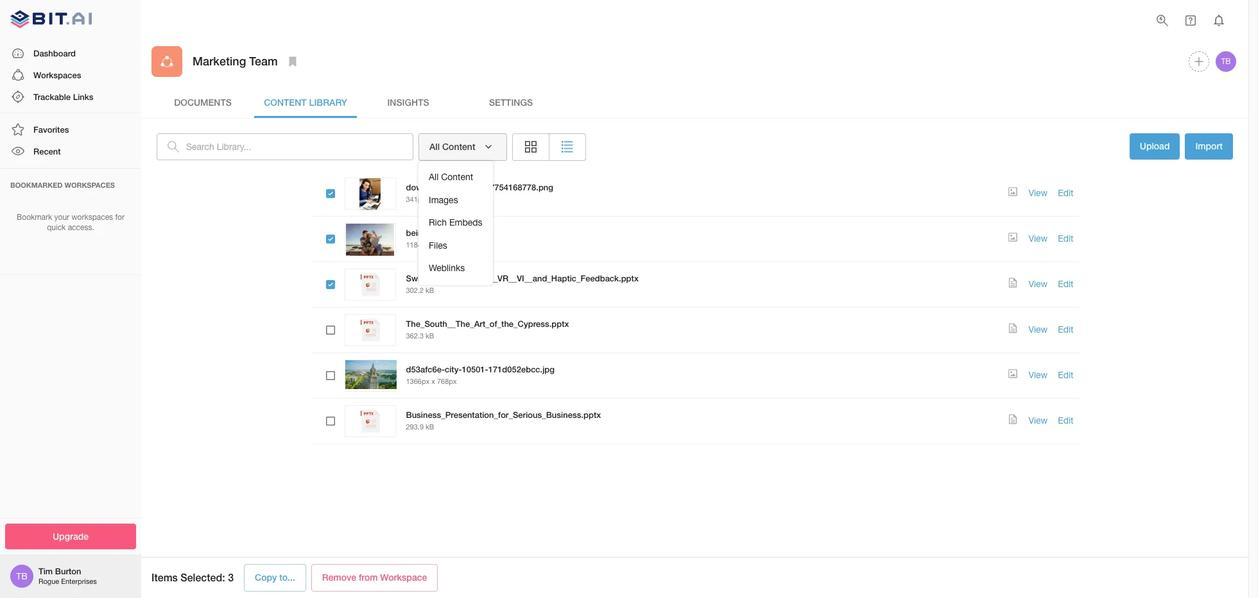 Task type: describe. For each thing, give the bounding box(es) containing it.
from
[[359, 573, 378, 584]]

512px
[[433, 196, 453, 203]]

to...
[[279, 573, 295, 584]]

tb button
[[1214, 49, 1238, 74]]

content library
[[264, 97, 347, 108]]

links
[[73, 92, 93, 102]]

copy
[[255, 573, 277, 584]]

weblinks
[[429, 263, 465, 274]]

swimulation__ai__ar__vr__vi__and_haptic_feedback.pptx 302.2 kb
[[406, 273, 639, 294]]

images button
[[419, 189, 493, 212]]

edit for business_presentation_for_serious_business.pptx
[[1058, 416, 1074, 426]]

view link for swimulation__ai__ar__vr__vi__and_haptic_feedback.pptx
[[1029, 279, 1048, 289]]

tab list containing documents
[[151, 87, 1238, 118]]

rogue
[[39, 579, 59, 586]]

edit for download_image_1697754168778.png
[[1058, 188, 1074, 198]]

362.3
[[406, 332, 424, 340]]

workspaces
[[33, 70, 81, 80]]

upload
[[1140, 141, 1170, 151]]

1 vertical spatial content
[[442, 141, 475, 152]]

all for first all content 'button' from the bottom of the page
[[429, 172, 439, 182]]

remove
[[322, 573, 356, 584]]

d53afc6e-city-10501-171d052ebcc.jpg 1366px x 768px
[[406, 364, 555, 386]]

bookmarked
[[10, 181, 63, 189]]

341px
[[406, 196, 426, 203]]

recent button
[[0, 141, 141, 163]]

1366px
[[406, 378, 430, 386]]

the_south__the_art_of_the_cypress.pptx
[[406, 319, 569, 329]]

2 vertical spatial content
[[441, 172, 473, 182]]

edit link for the_south__the_art_of_the_cypress.pptx
[[1058, 325, 1074, 335]]

768px
[[437, 378, 457, 386]]

insights link
[[357, 87, 460, 118]]

x inside d53afc6e-city-10501-171d052ebcc.jpg 1366px x 768px
[[431, 378, 435, 386]]

swimulation__ai__ar__vr__vi__and_haptic_feedback.pptx
[[406, 273, 639, 283]]

copy to... button
[[244, 565, 306, 592]]

items
[[151, 572, 178, 584]]

view for swimulation__ai__ar__vr__vi__and_haptic_feedback.pptx
[[1029, 279, 1048, 289]]

the_south__the_art_of_the_cypress.pptx 362.3 kb
[[406, 319, 569, 340]]

insights
[[387, 97, 429, 108]]

city-
[[445, 364, 462, 375]]

0 vertical spatial content
[[264, 97, 307, 108]]

rich
[[429, 218, 447, 228]]

favorites button
[[0, 119, 141, 141]]

recent
[[33, 147, 61, 157]]

remove from workspace button
[[311, 565, 438, 592]]

trackable links
[[33, 92, 93, 102]]

beinggoofy.jpeg 1184px x 789px
[[406, 228, 468, 249]]

edit link for d53afc6e-city-10501-171d052ebcc.jpg
[[1058, 370, 1074, 380]]

items selected: 3
[[151, 572, 234, 584]]

edit link for swimulation__ai__ar__vr__vi__and_haptic_feedback.pptx
[[1058, 279, 1074, 289]]

Search Library... search field
[[186, 134, 413, 160]]

1184px
[[406, 241, 430, 249]]

2 all content button from the top
[[419, 166, 493, 189]]

documents
[[174, 97, 232, 108]]

10501-
[[462, 364, 488, 375]]

import
[[1195, 141, 1223, 151]]

293.9
[[406, 424, 424, 431]]

x for download_image_1697754168778.png
[[428, 196, 431, 203]]

selected:
[[181, 572, 225, 584]]

business_presentation_for_serious_business.pptx
[[406, 410, 601, 420]]

remove from workspace
[[322, 573, 427, 584]]

1 vertical spatial all content
[[429, 172, 473, 182]]

0 horizontal spatial tb
[[16, 572, 27, 582]]

marketing
[[193, 54, 246, 68]]

3
[[228, 572, 234, 584]]

edit for beinggoofy.jpeg
[[1058, 233, 1074, 244]]

view link for d53afc6e-city-10501-171d052ebcc.jpg
[[1029, 370, 1048, 380]]

kb for business_presentation_for_serious_business.pptx
[[426, 424, 434, 431]]

enterprises
[[61, 579, 97, 586]]

d53afc6e-
[[406, 364, 445, 375]]

dashboard button
[[0, 42, 141, 64]]

all for 2nd all content 'button' from the bottom of the page
[[429, 141, 440, 152]]

view for d53afc6e-city-10501-171d052ebcc.jpg
[[1029, 370, 1048, 380]]

download_image_1697754168778.png 341px x 512px
[[406, 182, 553, 203]]

library
[[309, 97, 347, 108]]

edit link for beinggoofy.jpeg
[[1058, 233, 1074, 244]]

bookmarked workspaces
[[10, 181, 115, 189]]

workspaces
[[65, 181, 115, 189]]

kb for the_south__the_art_of_the_cypress.pptx
[[426, 332, 434, 340]]

bookmark your workspaces for quick access.
[[17, 213, 124, 233]]



Task type: vqa. For each thing, say whether or not it's contained in the screenshot.


Task type: locate. For each thing, give the bounding box(es) containing it.
upgrade button
[[5, 524, 136, 550]]

content up images button
[[441, 172, 473, 182]]

x left 768px
[[431, 378, 435, 386]]

upgrade
[[53, 531, 89, 542]]

0 vertical spatial kb
[[426, 287, 434, 294]]

2 vertical spatial x
[[431, 378, 435, 386]]

edit for the_south__the_art_of_the_cypress.pptx
[[1058, 325, 1074, 335]]

copy to...
[[255, 573, 295, 584]]

3 edit link from the top
[[1058, 279, 1074, 289]]

files
[[429, 241, 447, 251]]

trackable
[[33, 92, 71, 102]]

x left 512px
[[428, 196, 431, 203]]

1 view link from the top
[[1029, 188, 1048, 198]]

edit link for download_image_1697754168778.png
[[1058, 188, 1074, 198]]

tim
[[39, 567, 53, 577]]

kb for swimulation__ai__ar__vr__vi__and_haptic_feedback.pptx
[[426, 287, 434, 294]]

dashboard
[[33, 48, 76, 58]]

kb right 293.9
[[426, 424, 434, 431]]

x inside download_image_1697754168778.png 341px x 512px
[[428, 196, 431, 203]]

4 view from the top
[[1029, 325, 1048, 335]]

1 kb from the top
[[426, 287, 434, 294]]

0 vertical spatial x
[[428, 196, 431, 203]]

kb right 302.2
[[426, 287, 434, 294]]

0 vertical spatial all content
[[429, 141, 475, 152]]

x down beinggoofy.jpeg
[[431, 241, 435, 249]]

1 view from the top
[[1029, 188, 1048, 198]]

access.
[[68, 224, 94, 233]]

kb
[[426, 287, 434, 294], [426, 332, 434, 340], [426, 424, 434, 431]]

3 kb from the top
[[426, 424, 434, 431]]

rich embeds
[[429, 218, 482, 228]]

import button
[[1185, 134, 1233, 160]]

tim burton rogue enterprises
[[39, 567, 97, 586]]

bookmark image
[[285, 54, 300, 69]]

content
[[264, 97, 307, 108], [442, 141, 475, 152], [441, 172, 473, 182]]

2 edit from the top
[[1058, 233, 1074, 244]]

group
[[512, 134, 586, 161]]

all content
[[429, 141, 475, 152], [429, 172, 473, 182]]

kb right 362.3
[[426, 332, 434, 340]]

your
[[54, 213, 69, 222]]

content library link
[[254, 87, 357, 118]]

6 edit from the top
[[1058, 416, 1074, 426]]

x
[[428, 196, 431, 203], [431, 241, 435, 249], [431, 378, 435, 386]]

1 vertical spatial all
[[429, 172, 439, 182]]

content down bookmark icon
[[264, 97, 307, 108]]

view link for business_presentation_for_serious_business.pptx
[[1029, 416, 1048, 426]]

view for the_south__the_art_of_the_cypress.pptx
[[1029, 325, 1048, 335]]

0 vertical spatial all
[[429, 141, 440, 152]]

6 view from the top
[[1029, 416, 1048, 426]]

beinggoofy.jpeg
[[406, 228, 468, 238]]

6 edit link from the top
[[1058, 416, 1074, 426]]

all
[[429, 141, 440, 152], [429, 172, 439, 182]]

1 vertical spatial x
[[431, 241, 435, 249]]

5 edit link from the top
[[1058, 370, 1074, 380]]

1 vertical spatial all content button
[[419, 166, 493, 189]]

download_image_1697754168778.png
[[406, 182, 553, 192]]

all up 512px
[[429, 172, 439, 182]]

all content up 512px
[[429, 172, 473, 182]]

5 edit from the top
[[1058, 370, 1074, 380]]

edit for d53afc6e-city-10501-171d052ebcc.jpg
[[1058, 370, 1074, 380]]

trackable links button
[[0, 86, 141, 108]]

2 view link from the top
[[1029, 233, 1048, 244]]

1 all content button from the top
[[419, 134, 507, 161]]

0 vertical spatial tb
[[1221, 57, 1231, 66]]

settings
[[489, 97, 533, 108]]

view link for beinggoofy.jpeg
[[1029, 233, 1048, 244]]

view link for download_image_1697754168778.png
[[1029, 188, 1048, 198]]

for
[[115, 213, 124, 222]]

all content button up 512px
[[419, 166, 493, 189]]

x inside beinggoofy.jpeg 1184px x 789px
[[431, 241, 435, 249]]

1 edit link from the top
[[1058, 188, 1074, 198]]

0 vertical spatial all content button
[[419, 134, 507, 161]]

view link
[[1029, 188, 1048, 198], [1029, 233, 1048, 244], [1029, 279, 1048, 289], [1029, 325, 1048, 335], [1029, 370, 1048, 380], [1029, 416, 1048, 426]]

content up download_image_1697754168778.png
[[442, 141, 475, 152]]

6 view link from the top
[[1029, 416, 1048, 426]]

files button
[[419, 235, 493, 258]]

tb inside button
[[1221, 57, 1231, 66]]

5 view from the top
[[1029, 370, 1048, 380]]

x for beinggoofy.jpeg
[[431, 241, 435, 249]]

team
[[249, 54, 278, 68]]

edit for swimulation__ai__ar__vr__vi__and_haptic_feedback.pptx
[[1058, 279, 1074, 289]]

1 edit from the top
[[1058, 188, 1074, 198]]

2 vertical spatial kb
[[426, 424, 434, 431]]

3 view link from the top
[[1029, 279, 1048, 289]]

kb inside swimulation__ai__ar__vr__vi__and_haptic_feedback.pptx 302.2 kb
[[426, 287, 434, 294]]

rich embeds button
[[419, 212, 493, 235]]

weblinks button
[[419, 258, 493, 280]]

tb
[[1221, 57, 1231, 66], [16, 572, 27, 582]]

view for business_presentation_for_serious_business.pptx
[[1029, 416, 1048, 426]]

2 edit link from the top
[[1058, 233, 1074, 244]]

all content up download_image_1697754168778.png
[[429, 141, 475, 152]]

3 view from the top
[[1029, 279, 1048, 289]]

kb inside "the_south__the_art_of_the_cypress.pptx 362.3 kb"
[[426, 332, 434, 340]]

view for beinggoofy.jpeg
[[1029, 233, 1048, 244]]

view for download_image_1697754168778.png
[[1029, 188, 1048, 198]]

tab list
[[151, 87, 1238, 118]]

302.2
[[406, 287, 424, 294]]

embeds
[[449, 218, 482, 228]]

4 edit from the top
[[1058, 325, 1074, 335]]

edit
[[1058, 188, 1074, 198], [1058, 233, 1074, 244], [1058, 279, 1074, 289], [1058, 325, 1074, 335], [1058, 370, 1074, 380], [1058, 416, 1074, 426]]

favorites
[[33, 125, 69, 135]]

1 vertical spatial kb
[[426, 332, 434, 340]]

workspace
[[380, 573, 427, 584]]

2 view from the top
[[1029, 233, 1048, 244]]

4 edit link from the top
[[1058, 325, 1074, 335]]

view
[[1029, 188, 1048, 198], [1029, 233, 1048, 244], [1029, 279, 1048, 289], [1029, 325, 1048, 335], [1029, 370, 1048, 380], [1029, 416, 1048, 426]]

burton
[[55, 567, 81, 577]]

all content button up download_image_1697754168778.png
[[419, 134, 507, 161]]

quick
[[47, 224, 66, 233]]

images
[[429, 195, 458, 205]]

marketing team
[[193, 54, 278, 68]]

view link for the_south__the_art_of_the_cypress.pptx
[[1029, 325, 1048, 335]]

documents link
[[151, 87, 254, 118]]

5 view link from the top
[[1029, 370, 1048, 380]]

workspaces button
[[0, 64, 141, 86]]

bookmark
[[17, 213, 52, 222]]

789px
[[437, 241, 457, 249]]

upload button
[[1130, 134, 1180, 161], [1130, 134, 1180, 160]]

kb inside business_presentation_for_serious_business.pptx 293.9 kb
[[426, 424, 434, 431]]

2 kb from the top
[[426, 332, 434, 340]]

all down insights link
[[429, 141, 440, 152]]

edit link for business_presentation_for_serious_business.pptx
[[1058, 416, 1074, 426]]

4 view link from the top
[[1029, 325, 1048, 335]]

171d052ebcc.jpg
[[488, 364, 555, 375]]

edit link
[[1058, 188, 1074, 198], [1058, 233, 1074, 244], [1058, 279, 1074, 289], [1058, 325, 1074, 335], [1058, 370, 1074, 380], [1058, 416, 1074, 426]]

workspaces
[[72, 213, 113, 222]]

1 vertical spatial tb
[[16, 572, 27, 582]]

3 edit from the top
[[1058, 279, 1074, 289]]

business_presentation_for_serious_business.pptx 293.9 kb
[[406, 410, 601, 431]]

1 horizontal spatial tb
[[1221, 57, 1231, 66]]

settings link
[[460, 87, 562, 118]]



